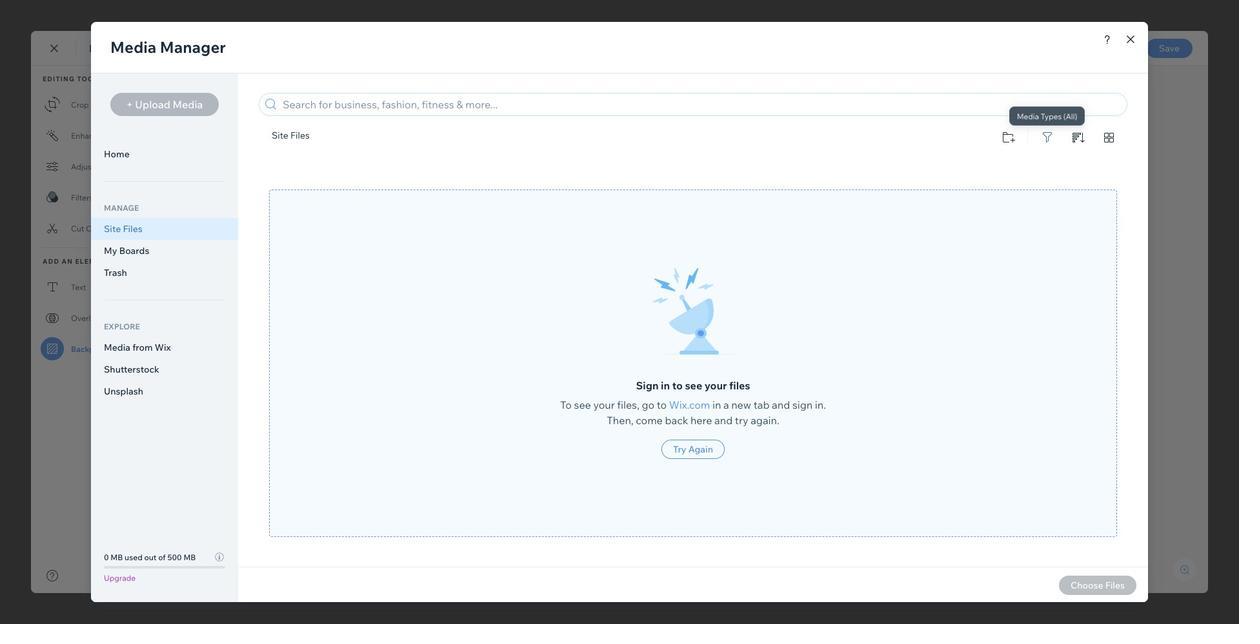 Task type: describe. For each thing, give the bounding box(es) containing it.
paragraph
[[414, 77, 458, 89]]

monetize button
[[12, 352, 45, 391]]

help button
[[179, 0, 226, 31]]

preview
[[1074, 43, 1108, 55]]

a
[[253, 10, 258, 21]]

hire a professional
[[233, 10, 311, 21]]

2 test from the left
[[444, 596, 459, 611]]

publish button
[[1127, 38, 1195, 59]]

professional
[[260, 10, 311, 21]]

help
[[187, 10, 207, 21]]

marble te image
[[405, 211, 882, 539]]

monetize
[[12, 381, 45, 391]]

add button
[[17, 81, 40, 120]]

categories button
[[9, 244, 49, 283]]

1 test from the left
[[425, 596, 440, 611]]

back button
[[15, 43, 52, 54]]

upgrade
[[333, 10, 365, 20]]

Add a Catchy Title text field
[[405, 119, 868, 143]]

notes button
[[1162, 76, 1214, 93]]

my site
[[64, 10, 96, 21]]

paragraph button
[[411, 74, 470, 92]]

back
[[31, 43, 52, 54]]

Search for tools, apps, help & more... field
[[764, 6, 1062, 25]]

tags button
[[17, 298, 40, 337]]

seo button
[[17, 190, 40, 228]]

3 test from the left
[[463, 596, 478, 611]]

add
[[21, 110, 36, 120]]

translate
[[12, 436, 45, 445]]



Task type: vqa. For each thing, say whether or not it's contained in the screenshot.
rightmost test
yes



Task type: locate. For each thing, give the bounding box(es) containing it.
settings button
[[14, 136, 44, 174]]

menu
[[0, 74, 57, 453]]

upgrade button
[[325, 8, 373, 23]]

test test test test testx
[[405, 596, 502, 611]]

1 horizontal spatial test
[[444, 596, 459, 611]]

explore
[[129, 10, 161, 21]]

translate button
[[12, 407, 45, 445]]

test
[[405, 596, 421, 611]]

menu containing add
[[0, 74, 57, 453]]

hire a professional link
[[226, 0, 319, 31]]

site
[[79, 10, 96, 21]]

categories
[[9, 273, 49, 283]]

notes
[[1185, 78, 1210, 90]]

seo
[[21, 219, 37, 228]]

test
[[425, 596, 440, 611], [444, 596, 459, 611], [463, 596, 478, 611]]

hire
[[233, 10, 251, 21]]

2 horizontal spatial test
[[463, 596, 478, 611]]

publish
[[1145, 43, 1177, 54]]

testx
[[481, 596, 502, 611]]

my
[[64, 10, 77, 21]]

preview button
[[1074, 43, 1108, 55]]

0 horizontal spatial test
[[425, 596, 440, 611]]

settings
[[14, 165, 44, 174]]

tags
[[20, 327, 37, 337]]



